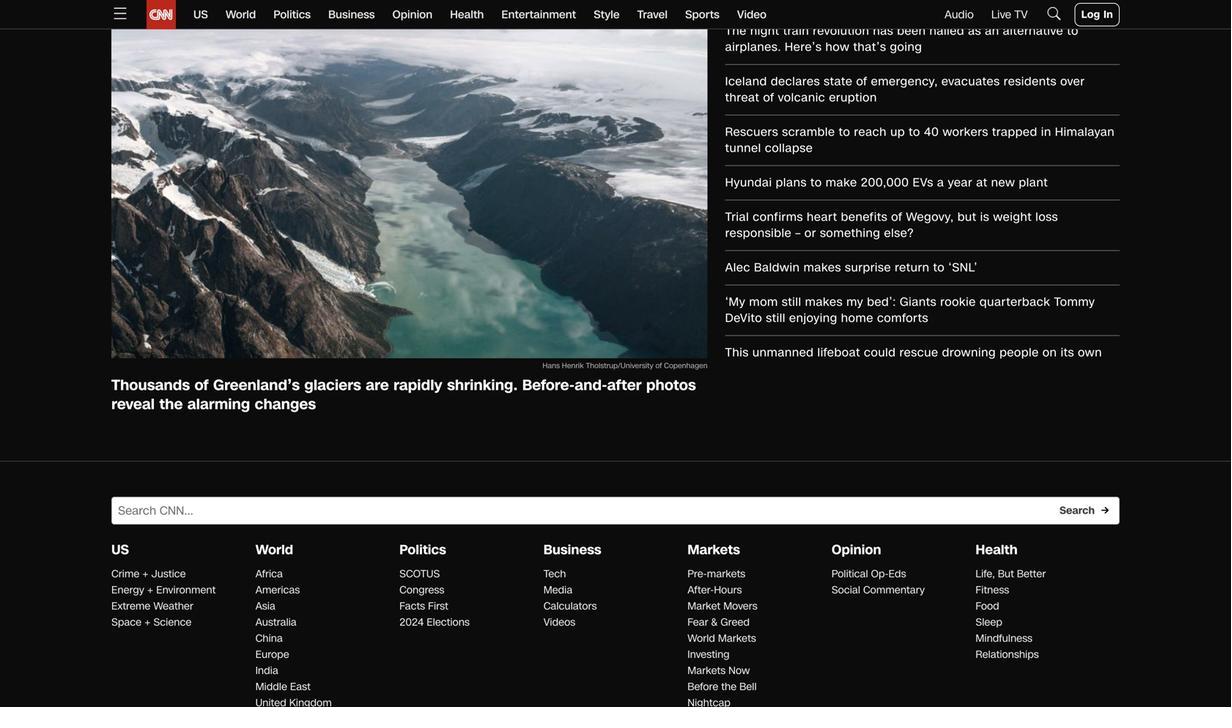 Task type: vqa. For each thing, say whether or not it's contained in the screenshot.
Health to the right
yes



Task type: describe. For each thing, give the bounding box(es) containing it.
congress
[[400, 583, 444, 598]]

revolution
[[813, 23, 870, 39]]

asia
[[256, 599, 276, 614]]

0 vertical spatial markets
[[688, 541, 740, 559]]

search button
[[1056, 499, 1120, 523]]

fear
[[688, 616, 709, 630]]

crime
[[111, 567, 140, 581]]

1 vertical spatial markets
[[718, 632, 756, 646]]

space
[[111, 616, 142, 630]]

but
[[998, 567, 1014, 581]]

better
[[1017, 567, 1046, 581]]

of inside 'thousands of greenland's glaciers are rapidly shrinking. before-and-after photos reveal the alarming changes'
[[195, 375, 209, 396]]

pre-markets after-hours market movers fear & greed world markets investing markets now before the bell
[[688, 567, 758, 694]]

australia link
[[256, 616, 297, 630]]

food
[[976, 599, 1000, 614]]

1 horizontal spatial health link
[[976, 541, 1018, 559]]

benefits
[[841, 209, 888, 225]]

middle east link
[[256, 680, 311, 694]]

justice
[[151, 567, 186, 581]]

wegovy,
[[906, 209, 954, 225]]

1 vertical spatial politics link
[[400, 541, 446, 559]]

0 horizontal spatial us link
[[111, 541, 129, 559]]

copenhagen
[[664, 361, 708, 371]]

2 vertical spatial +
[[144, 616, 151, 630]]

plans
[[776, 174, 807, 191]]

bell
[[740, 680, 757, 694]]

'my mom still makes my bed': giants rookie quarterback tommy devito still enjoying home comforts
[[726, 294, 1096, 327]]

eruption
[[829, 89, 877, 106]]

thousands of greenland's glaciers are rapidly shrinking. before-and-after photos reveal the alarming changes link
[[111, 375, 708, 415]]

my
[[847, 294, 864, 310]]

audio link
[[945, 7, 974, 22]]

comforts
[[878, 310, 929, 327]]

here's
[[785, 39, 822, 55]]

investing link
[[688, 648, 730, 662]]

Search text field
[[111, 497, 1120, 525]]

iceland declares state of emergency, evacuates residents over threat of volcanic eruption
[[726, 73, 1085, 106]]

energy
[[111, 583, 144, 598]]

us for the "us" link to the left
[[111, 541, 129, 559]]

alec
[[726, 259, 751, 276]]

heart
[[807, 209, 838, 225]]

2024 elections link
[[400, 616, 470, 630]]

0 horizontal spatial business link
[[328, 0, 375, 29]]

space + science link
[[111, 616, 192, 630]]

after
[[608, 375, 642, 396]]

drowning
[[943, 345, 996, 361]]

alec baldwin makes surprise return to 'snl'
[[726, 259, 978, 276]]

videos link
[[544, 616, 576, 630]]

alarming
[[188, 394, 250, 415]]

science
[[154, 616, 192, 630]]

tech media calculators videos
[[544, 567, 597, 630]]

at
[[977, 174, 988, 191]]

trial confirms heart benefits of wegovy, but is weight loss responsible – or something else? link
[[726, 209, 1120, 242]]

enjoying
[[790, 310, 838, 327]]

politics for the bottommost politics link
[[400, 541, 446, 559]]

crime + justice link
[[111, 567, 186, 581]]

life, but better link
[[976, 567, 1046, 581]]

europe link
[[256, 648, 289, 662]]

search
[[1060, 504, 1095, 518]]

travel link
[[637, 0, 668, 29]]

0 vertical spatial makes
[[804, 259, 842, 276]]

that's
[[854, 39, 887, 55]]

relationships link
[[976, 648, 1039, 662]]

Search search field
[[111, 497, 1120, 525]]

0 vertical spatial opinion
[[393, 7, 433, 22]]

travel
[[637, 7, 668, 22]]

mindfulness link
[[976, 632, 1033, 646]]

alec baldwin makes surprise return to 'snl' link
[[726, 259, 1120, 276]]

to inside the night train revolution has been hailed as an alternative to airplanes. here's how that's going
[[1068, 23, 1079, 39]]

in
[[1042, 124, 1052, 140]]

as
[[969, 23, 982, 39]]

0 horizontal spatial politics link
[[274, 0, 311, 29]]

calculators
[[544, 599, 597, 614]]

health for topmost health link
[[450, 7, 484, 22]]

0 vertical spatial world link
[[226, 0, 256, 29]]

world for top world link
[[226, 7, 256, 22]]

lifeboat
[[818, 345, 861, 361]]

op-
[[871, 567, 889, 581]]

1 horizontal spatial us link
[[194, 0, 208, 29]]

asia link
[[256, 599, 276, 614]]

hans
[[543, 361, 560, 371]]

tech
[[544, 567, 566, 581]]

business for right business link
[[544, 541, 602, 559]]

alternative
[[1003, 23, 1064, 39]]

thousands
[[111, 375, 190, 396]]

greed
[[721, 616, 750, 630]]

style link
[[594, 0, 620, 29]]

04 after.jpg image
[[111, 23, 708, 359]]

quarterback
[[980, 294, 1051, 310]]

search icon image
[[1046, 5, 1064, 22]]

business for business link to the left
[[328, 7, 375, 22]]

style
[[594, 7, 620, 22]]

emergency,
[[871, 73, 938, 90]]

henrik
[[562, 361, 584, 371]]

workers
[[943, 124, 989, 140]]

rescuers scramble to reach up to 40 workers trapped in himalayan tunnel collapse
[[726, 124, 1115, 156]]

hailed
[[930, 23, 965, 39]]

else?
[[885, 225, 914, 242]]

scotus link
[[400, 567, 440, 581]]

hyundai
[[726, 174, 772, 191]]

himalayan
[[1056, 124, 1115, 140]]

scotus
[[400, 567, 440, 581]]

markets now link
[[688, 664, 750, 678]]

scramble
[[782, 124, 835, 140]]

live
[[992, 7, 1012, 22]]

1 vertical spatial +
[[147, 583, 153, 598]]

giants
[[900, 294, 937, 310]]

40
[[924, 124, 939, 140]]

sleep
[[976, 616, 1003, 630]]

airplanes.
[[726, 39, 782, 55]]



Task type: locate. For each thing, give the bounding box(es) containing it.
0 horizontal spatial health link
[[450, 0, 484, 29]]

makes left my
[[805, 294, 843, 310]]

0 vertical spatial us
[[194, 7, 208, 22]]

200,000
[[861, 174, 909, 191]]

entertainment
[[502, 7, 576, 22]]

of up photos
[[656, 361, 662, 371]]

0 horizontal spatial business
[[328, 7, 375, 22]]

could
[[864, 345, 896, 361]]

open menu icon image
[[111, 5, 129, 22]]

1 vertical spatial makes
[[805, 294, 843, 310]]

first
[[428, 599, 449, 614]]

the down markets now link
[[722, 680, 737, 694]]

log in
[[1082, 7, 1114, 22]]

1 vertical spatial business link
[[544, 541, 602, 559]]

0 vertical spatial world
[[226, 7, 256, 22]]

sports link
[[686, 0, 720, 29]]

political
[[832, 567, 868, 581]]

extreme weather link
[[111, 599, 193, 614]]

ui arrow right thick image
[[1101, 506, 1110, 515]]

shrinking.
[[447, 375, 518, 396]]

has
[[873, 23, 894, 39]]

life,
[[976, 567, 995, 581]]

world inside the pre-markets after-hours market movers fear & greed world markets investing markets now before the bell
[[688, 632, 715, 646]]

residents
[[1004, 73, 1057, 90]]

politics for left politics link
[[274, 7, 311, 22]]

hours
[[714, 583, 742, 598]]

1 vertical spatial opinion
[[832, 541, 882, 559]]

1 vertical spatial world link
[[256, 541, 293, 559]]

the inside 'thousands of greenland's glaciers are rapidly shrinking. before-and-after photos reveal the alarming changes'
[[159, 394, 183, 415]]

the night train revolution has been hailed as an alternative to airplanes. here's how that's going link
[[726, 23, 1120, 55]]

this
[[726, 345, 749, 361]]

hyundai plans to make 200,000 evs a year at new plant link
[[726, 174, 1120, 191]]

markets up pre-markets link
[[688, 541, 740, 559]]

1 horizontal spatial politics link
[[400, 541, 446, 559]]

0 vertical spatial business
[[328, 7, 375, 22]]

0 horizontal spatial health
[[450, 7, 484, 22]]

east
[[290, 680, 311, 694]]

still right mom
[[782, 294, 802, 310]]

live tv
[[992, 7, 1028, 22]]

business link
[[328, 0, 375, 29], [544, 541, 602, 559]]

0 vertical spatial health link
[[450, 0, 484, 29]]

energy + environment link
[[111, 583, 216, 598]]

1 horizontal spatial opinion
[[832, 541, 882, 559]]

entertainment link
[[502, 0, 576, 29]]

2024
[[400, 616, 424, 630]]

world
[[226, 7, 256, 22], [256, 541, 293, 559], [688, 632, 715, 646]]

a
[[938, 174, 945, 191]]

to
[[1068, 23, 1079, 39], [839, 124, 851, 140], [909, 124, 921, 140], [811, 174, 822, 191], [934, 259, 945, 276]]

in
[[1104, 7, 1114, 22]]

of inside hans henrik tholstrup/university of copenhagen link
[[656, 361, 662, 371]]

us for rightmost the "us" link
[[194, 7, 208, 22]]

before the bell link
[[688, 680, 757, 694]]

0 horizontal spatial opinion
[[393, 7, 433, 22]]

been
[[898, 23, 926, 39]]

hans henrik tholstrup/university of copenhagen
[[543, 361, 708, 371]]

1 horizontal spatial opinion link
[[832, 541, 882, 559]]

devito
[[726, 310, 763, 327]]

markets down investing
[[688, 664, 726, 678]]

extreme
[[111, 599, 151, 614]]

still right devito
[[766, 310, 786, 327]]

1 vertical spatial opinion link
[[832, 541, 882, 559]]

china link
[[256, 632, 283, 646]]

environment
[[156, 583, 216, 598]]

of inside "trial confirms heart benefits of wegovy, but is weight loss responsible – or something else?"
[[892, 209, 903, 225]]

responsible
[[726, 225, 792, 242]]

social commentary link
[[832, 583, 925, 598]]

the inside the pre-markets after-hours market movers fear & greed world markets investing markets now before the bell
[[722, 680, 737, 694]]

+
[[142, 567, 149, 581], [147, 583, 153, 598], [144, 616, 151, 630]]

commentary
[[864, 583, 925, 598]]

1 horizontal spatial the
[[722, 680, 737, 694]]

pre-
[[688, 567, 707, 581]]

1 horizontal spatial business
[[544, 541, 602, 559]]

markets
[[707, 567, 746, 581]]

rapidly
[[394, 375, 443, 396]]

scotus congress facts first 2024 elections
[[400, 567, 470, 630]]

0 vertical spatial politics link
[[274, 0, 311, 29]]

surprise
[[845, 259, 892, 276]]

0 vertical spatial business link
[[328, 0, 375, 29]]

americas link
[[256, 583, 300, 598]]

india
[[256, 664, 278, 678]]

makes inside the 'my mom still makes my bed': giants rookie quarterback tommy devito still enjoying home comforts
[[805, 294, 843, 310]]

world markets link
[[688, 632, 756, 646]]

0 vertical spatial politics
[[274, 7, 311, 22]]

greenland's
[[213, 375, 300, 396]]

+ down extreme weather link
[[144, 616, 151, 630]]

1 vertical spatial health link
[[976, 541, 1018, 559]]

fitness
[[976, 583, 1010, 598]]

pre-markets link
[[688, 567, 746, 581]]

rescuers
[[726, 124, 779, 140]]

2 vertical spatial markets
[[688, 664, 726, 678]]

the
[[159, 394, 183, 415], [722, 680, 737, 694]]

hans henrik tholstrup/university of copenhagen link
[[111, 23, 708, 376]]

before-
[[523, 375, 575, 396]]

2 vertical spatial world
[[688, 632, 715, 646]]

1 vertical spatial world
[[256, 541, 293, 559]]

health up 'but'
[[976, 541, 1018, 559]]

of right the state
[[857, 73, 868, 90]]

0 horizontal spatial us
[[111, 541, 129, 559]]

sleep link
[[976, 616, 1003, 630]]

+ down crime + justice link
[[147, 583, 153, 598]]

1 vertical spatial health
[[976, 541, 1018, 559]]

1 vertical spatial politics
[[400, 541, 446, 559]]

health left the entertainment link
[[450, 7, 484, 22]]

0 horizontal spatial opinion link
[[393, 0, 433, 29]]

before
[[688, 680, 719, 694]]

1 vertical spatial the
[[722, 680, 737, 694]]

its
[[1061, 345, 1075, 361]]

0 vertical spatial the
[[159, 394, 183, 415]]

+ right the crime on the bottom of page
[[142, 567, 149, 581]]

declares
[[771, 73, 820, 90]]

0 vertical spatial opinion link
[[393, 0, 433, 29]]

of right thousands at the left of page
[[195, 375, 209, 396]]

rescue
[[900, 345, 939, 361]]

makes down "or"
[[804, 259, 842, 276]]

0 vertical spatial health
[[450, 7, 484, 22]]

1 vertical spatial us
[[111, 541, 129, 559]]

1 vertical spatial business
[[544, 541, 602, 559]]

0 horizontal spatial the
[[159, 394, 183, 415]]

health link up 'but'
[[976, 541, 1018, 559]]

australia
[[256, 616, 297, 630]]

africa
[[256, 567, 283, 581]]

tv
[[1015, 7, 1028, 22]]

1 horizontal spatial business link
[[544, 541, 602, 559]]

markets down greed
[[718, 632, 756, 646]]

&
[[712, 616, 718, 630]]

social
[[832, 583, 861, 598]]

0 vertical spatial us link
[[194, 0, 208, 29]]

1 horizontal spatial politics
[[400, 541, 446, 559]]

night
[[751, 23, 780, 39]]

of right benefits at the top
[[892, 209, 903, 225]]

0 horizontal spatial politics
[[274, 7, 311, 22]]

the right reveal
[[159, 394, 183, 415]]

1 horizontal spatial health
[[976, 541, 1018, 559]]

relationships
[[976, 648, 1039, 662]]

1 vertical spatial us link
[[111, 541, 129, 559]]

political op-eds social commentary
[[832, 567, 925, 598]]

health link left the entertainment link
[[450, 0, 484, 29]]

1 horizontal spatial us
[[194, 7, 208, 22]]

health for the right health link
[[976, 541, 1018, 559]]

new
[[992, 174, 1016, 191]]

live tv link
[[992, 7, 1028, 22]]

how
[[826, 39, 850, 55]]

0 vertical spatial +
[[142, 567, 149, 581]]

glaciers
[[305, 375, 361, 396]]

up
[[891, 124, 906, 140]]

investing
[[688, 648, 730, 662]]

year
[[948, 174, 973, 191]]

own
[[1078, 345, 1103, 361]]

going
[[890, 39, 923, 55]]

health
[[450, 7, 484, 22], [976, 541, 1018, 559]]

of right threat
[[764, 89, 775, 106]]

world for the bottommost world link
[[256, 541, 293, 559]]

audio
[[945, 7, 974, 22]]



